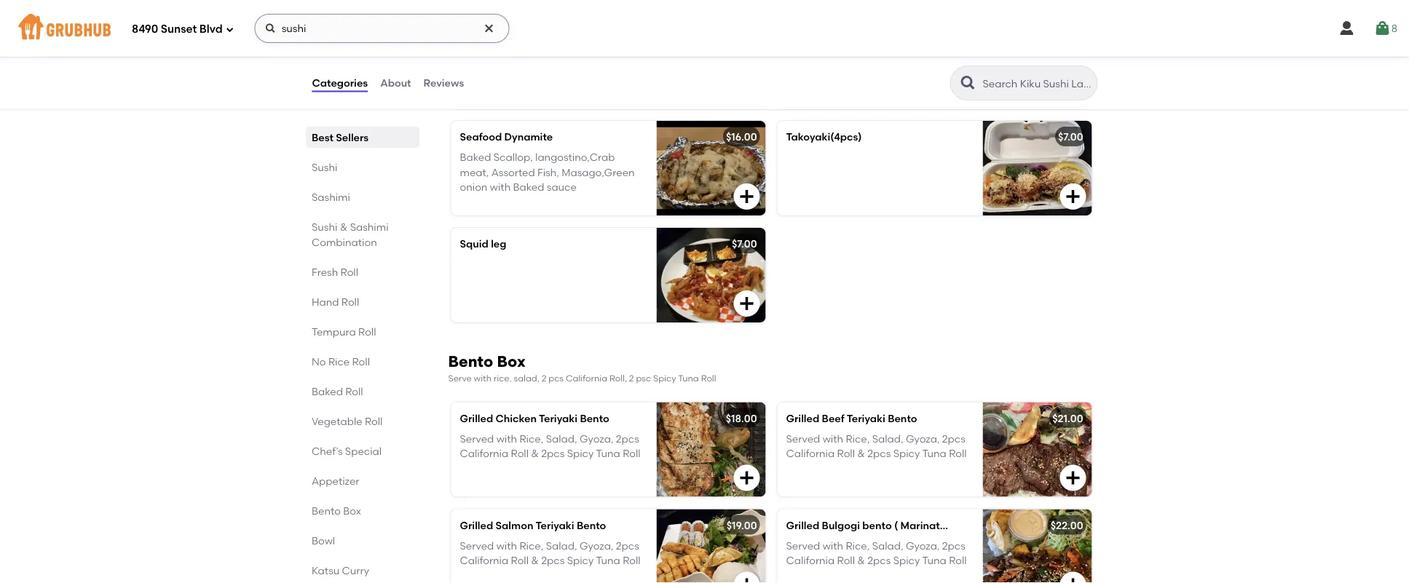 Task type: locate. For each thing, give the bounding box(es) containing it.
bento inside 'bento box' "tab"
[[311, 505, 340, 517]]

served with rice, salad, gyoza, 2pcs california roll & 2pcs spicy tuna roll for chicken
[[460, 433, 641, 460]]

0 horizontal spatial baked
[[311, 385, 343, 398]]

box for bento box
[[343, 505, 361, 517]]

Search Kiku Sushi Larchmont search field
[[981, 76, 1093, 90]]

vegetable roll
[[311, 415, 382, 428]]

$19.00
[[727, 519, 757, 532]]

& down grilled chicken teriyaki bento
[[531, 448, 539, 460]]

bento for grilled chicken teriyaki bento
[[580, 412, 609, 424]]

sellers
[[336, 131, 368, 143]]

& down "grilled salmon teriyaki bento" on the bottom left of the page
[[531, 555, 539, 567]]

seafood dynamite image
[[657, 121, 766, 216]]

spicy down grilled beef teriyaki bento
[[893, 448, 920, 460]]

scallop,
[[494, 151, 533, 164]]

baked
[[460, 151, 491, 164], [513, 181, 544, 193], [311, 385, 343, 398]]

$7.00 for takoyaki(4pcs)
[[1058, 131, 1083, 143]]

1 horizontal spatial $7.00
[[1058, 131, 1083, 143]]

sashimi up sushi & sashimi combination
[[311, 191, 350, 203]]

served with rice, salad, gyoza, 2pcs california roll & 2pcs spicy tuna roll down bento
[[786, 540, 967, 567]]

1 vertical spatial box
[[343, 505, 361, 517]]

served with rice, salad, gyoza, 2pcs california roll & 2pcs spicy tuna roll down grilled beef teriyaki bento
[[786, 433, 967, 460]]

sashimi
[[311, 191, 350, 203], [350, 221, 388, 233]]

1 vertical spatial beef
[[1021, 519, 1043, 532]]

8 button
[[1374, 15, 1398, 42]]

1 horizontal spatial beef
[[1021, 519, 1043, 532]]

sushi up combination
[[311, 221, 337, 233]]

1 vertical spatial sushi
[[311, 221, 337, 233]]

0 vertical spatial box
[[497, 352, 526, 371]]

grilled inside grilled yellowtail collar with ponzu sauce
[[460, 44, 492, 57]]

grilled beef teriyaki bento image
[[983, 402, 1092, 497]]

seafood dynamite
[[460, 131, 553, 143]]

svg image
[[1338, 20, 1356, 37], [1374, 20, 1392, 37], [483, 23, 495, 34], [226, 25, 234, 34], [1064, 81, 1082, 98], [738, 188, 756, 205], [1064, 188, 1082, 205], [738, 295, 756, 312]]

sushi inside sushi & sashimi combination
[[311, 221, 337, 233]]

0 vertical spatial sushi
[[311, 161, 337, 173]]

rice, down grilled chicken teriyaki bento
[[520, 433, 544, 445]]

2 sushi from the top
[[311, 221, 337, 233]]

0 horizontal spatial collar
[[510, 24, 541, 36]]

0 horizontal spatial 2
[[542, 373, 547, 383]]

1 horizontal spatial 2
[[629, 373, 634, 383]]

yellowtail down yellowtail collar
[[495, 44, 541, 57]]

1 horizontal spatial baked
[[460, 151, 491, 164]]

grilled for grilled beef teriyaki bento
[[786, 412, 820, 424]]

salad, down grilled chicken teriyaki bento
[[546, 433, 577, 445]]

salad, down ( on the bottom right of the page
[[872, 540, 904, 552]]

& for grilled beef teriyaki bento
[[858, 448, 865, 460]]

categories button
[[311, 57, 369, 109]]

reviews button
[[423, 57, 465, 109]]

served for grilled chicken teriyaki bento
[[460, 433, 494, 445]]

$7.00
[[1058, 131, 1083, 143], [732, 238, 757, 250]]

(
[[894, 519, 898, 532]]

collar up grilled yellowtail collar with ponzu sauce
[[510, 24, 541, 36]]

0 vertical spatial baked
[[460, 151, 491, 164]]

collar
[[510, 24, 541, 36], [543, 44, 573, 57]]

grilled
[[460, 44, 492, 57], [460, 412, 493, 424], [786, 412, 820, 424], [460, 519, 493, 532], [786, 519, 820, 532]]

no
[[311, 355, 326, 368]]

$21.00
[[1053, 412, 1083, 424]]

collar left the ponzu
[[543, 44, 573, 57]]

0 vertical spatial sashimi
[[311, 191, 350, 203]]

salad, down "grilled salmon teriyaki bento" on the bottom left of the page
[[546, 540, 577, 552]]

served with rice, salad, gyoza, 2pcs california roll & 2pcs spicy tuna roll down "grilled salmon teriyaki bento" on the bottom left of the page
[[460, 540, 641, 567]]

rice,
[[520, 433, 544, 445], [846, 433, 870, 445], [520, 540, 544, 552], [846, 540, 870, 552]]

bento box tab
[[311, 503, 413, 519]]

svg image for grilled salmon teriyaki bento
[[738, 576, 756, 583]]

box up rice,
[[497, 352, 526, 371]]

tuna inside "bento box serve with rice, salad, 2 pcs california roll, 2 psc spicy tuna roll"
[[678, 373, 699, 383]]

teriyaki
[[539, 412, 578, 424], [847, 412, 886, 424], [536, 519, 574, 532]]

rice, down "grilled salmon teriyaki bento" on the bottom left of the page
[[520, 540, 544, 552]]

&
[[340, 221, 347, 233], [531, 448, 539, 460], [858, 448, 865, 460], [531, 555, 539, 567], [858, 555, 865, 567]]

served with rice, salad, gyoza, 2pcs california roll & 2pcs spicy tuna roll
[[460, 433, 641, 460], [786, 433, 967, 460], [460, 540, 641, 567], [786, 540, 967, 567]]

1 vertical spatial yellowtail
[[495, 44, 541, 57]]

grilled for grilled yellowtail collar with ponzu sauce
[[460, 44, 492, 57]]

grilled left salmon
[[460, 519, 493, 532]]

roll inside "bento box serve with rice, salad, 2 pcs california roll, 2 psc spicy tuna roll"
[[701, 373, 716, 383]]

salad, down grilled beef teriyaki bento
[[872, 433, 904, 445]]

2 left psc
[[629, 373, 634, 383]]

langostino,crab
[[535, 151, 615, 164]]

grilled beef teriyaki bento
[[786, 412, 917, 424]]

sushi for sushi
[[311, 161, 337, 173]]

rice, down grilled beef teriyaki bento
[[846, 433, 870, 445]]

& down grilled beef teriyaki bento
[[858, 448, 865, 460]]

baked down assorted
[[513, 181, 544, 193]]

with left the ponzu
[[575, 44, 596, 57]]

& up combination
[[340, 221, 347, 233]]

1 sushi from the top
[[311, 161, 337, 173]]

search icon image
[[960, 74, 977, 92]]

grilled right $18.00
[[786, 412, 820, 424]]

2 2 from the left
[[629, 373, 634, 383]]

salad, for bulgogi
[[872, 540, 904, 552]]

salad, for chicken
[[546, 433, 577, 445]]

sashimi up combination
[[350, 221, 388, 233]]

svg image for grilled beef teriyaki bento
[[1064, 469, 1082, 487]]

salmon
[[496, 519, 533, 532]]

bowl
[[311, 535, 335, 547]]

grilled salmon teriyaki bento
[[460, 519, 606, 532]]

& down bento
[[858, 555, 865, 567]]

roll,
[[610, 373, 627, 383]]

roll inside 'tab'
[[358, 326, 376, 338]]

)
[[1046, 519, 1050, 532]]

rice, for beef
[[846, 433, 870, 445]]

grilled left bulgogi
[[786, 519, 820, 532]]

best sellers
[[311, 131, 368, 143]]

2
[[542, 373, 547, 383], [629, 373, 634, 383]]

rice,
[[494, 373, 512, 383]]

bento
[[448, 352, 493, 371], [580, 412, 609, 424], [888, 412, 917, 424], [311, 505, 340, 517], [577, 519, 606, 532]]

0 vertical spatial beef
[[822, 412, 845, 424]]

sashimi inside sashimi tab
[[311, 191, 350, 203]]

1 vertical spatial $7.00
[[732, 238, 757, 250]]

box for bento box serve with rice, salad, 2 pcs california roll, 2 psc spicy tuna roll
[[497, 352, 526, 371]]

1 vertical spatial sashimi
[[350, 221, 388, 233]]

sushi & sashimi combination tab
[[311, 219, 413, 250]]

tuna for grilled bulgogi bento ( marinated thin slices of beef )
[[922, 555, 947, 567]]

sauce
[[547, 181, 577, 193]]

ponzu
[[599, 44, 628, 57]]

spicy down ( on the bottom right of the page
[[893, 555, 920, 567]]

california right pcs
[[566, 373, 608, 383]]

spicy down "grilled salmon teriyaki bento" on the bottom left of the page
[[567, 555, 594, 567]]

combination
[[311, 236, 377, 248]]

with down assorted
[[490, 181, 511, 193]]

california down salmon
[[460, 555, 509, 567]]

0 vertical spatial yellowtail
[[460, 24, 508, 36]]

roll inside 'tab'
[[365, 415, 382, 428]]

vegetable roll tab
[[311, 414, 413, 429]]

about button
[[380, 57, 412, 109]]

grilled up sauce
[[460, 44, 492, 57]]

0 vertical spatial collar
[[510, 24, 541, 36]]

california for grilled bulgogi bento ( marinated thin slices of beef )
[[786, 555, 835, 567]]

salad,
[[514, 373, 540, 383]]

pcs
[[549, 373, 564, 383]]

yellowtail up sauce
[[460, 24, 508, 36]]

1 vertical spatial collar
[[543, 44, 573, 57]]

with down salmon
[[496, 540, 517, 552]]

masago,green
[[562, 166, 635, 178]]

2pcs
[[616, 433, 639, 445], [942, 433, 966, 445], [541, 448, 565, 460], [868, 448, 891, 460], [616, 540, 639, 552], [942, 540, 966, 552], [541, 555, 565, 567], [868, 555, 891, 567]]

baked inside tab
[[311, 385, 343, 398]]

dynamite
[[504, 131, 553, 143]]

1 horizontal spatial box
[[497, 352, 526, 371]]

box inside "bento box serve with rice, salad, 2 pcs california roll, 2 psc spicy tuna roll"
[[497, 352, 526, 371]]

with left rice,
[[474, 373, 492, 383]]

squid
[[460, 238, 489, 250]]

psc
[[636, 373, 651, 383]]

california down grilled beef teriyaki bento
[[786, 448, 835, 460]]

rice, down bulgogi
[[846, 540, 870, 552]]

& for grilled chicken teriyaki bento
[[531, 448, 539, 460]]

yellowtail
[[460, 24, 508, 36], [495, 44, 541, 57]]

of
[[1008, 519, 1018, 532]]

grilled for grilled salmon teriyaki bento
[[460, 519, 493, 532]]

box down appetizer tab at the left bottom
[[343, 505, 361, 517]]

svg image down proceed
[[1064, 576, 1082, 583]]

roll
[[340, 266, 358, 278], [341, 296, 359, 308], [358, 326, 376, 338], [352, 355, 370, 368], [701, 373, 716, 383], [345, 385, 363, 398], [365, 415, 382, 428], [511, 448, 529, 460], [623, 448, 641, 460], [837, 448, 855, 460], [949, 448, 967, 460], [511, 555, 529, 567], [623, 555, 641, 567], [837, 555, 855, 567], [949, 555, 967, 567]]

slices
[[977, 519, 1006, 532]]

1 2 from the left
[[542, 373, 547, 383]]

grilled left chicken
[[460, 412, 493, 424]]

gyoza, for grilled bulgogi bento ( marinated thin slices of beef )
[[906, 540, 940, 552]]

0 vertical spatial $7.00
[[1058, 131, 1083, 143]]

1 horizontal spatial collar
[[543, 44, 573, 57]]

california down bulgogi
[[786, 555, 835, 567]]

tuna for grilled chicken teriyaki bento
[[596, 448, 620, 460]]

box inside "tab"
[[343, 505, 361, 517]]

svg image up $19.00
[[738, 469, 756, 487]]

spicy down grilled chicken teriyaki bento
[[567, 448, 594, 460]]

2 horizontal spatial baked
[[513, 181, 544, 193]]

served with rice, salad, gyoza, 2pcs california roll & 2pcs spicy tuna roll for beef
[[786, 433, 967, 460]]

salad, for salmon
[[546, 540, 577, 552]]

baked down the 'no'
[[311, 385, 343, 398]]

sushi down best
[[311, 161, 337, 173]]

svg image up $22.00
[[1064, 469, 1082, 487]]

gyoza, for grilled salmon teriyaki bento
[[580, 540, 614, 552]]

reviews
[[424, 77, 464, 89]]

box
[[497, 352, 526, 371], [343, 505, 361, 517]]

checkout
[[1111, 530, 1160, 543]]

california down chicken
[[460, 448, 509, 460]]

baked up meat,
[[460, 151, 491, 164]]

assorted
[[491, 166, 535, 178]]

categories
[[312, 77, 368, 89]]

svg image inside 8 button
[[1374, 20, 1392, 37]]

baked roll tab
[[311, 384, 413, 399]]

proceed to checkout button
[[1009, 524, 1205, 550]]

rice, for salmon
[[520, 540, 544, 552]]

grilled yellowtail collar with ponzu sauce
[[460, 44, 628, 71]]

svg image
[[265, 23, 277, 34], [738, 469, 756, 487], [1064, 469, 1082, 487], [738, 576, 756, 583], [1064, 576, 1082, 583]]

rice
[[328, 355, 349, 368]]

0 horizontal spatial $7.00
[[732, 238, 757, 250]]

tuna for grilled beef teriyaki bento
[[922, 448, 947, 460]]

sushi inside sushi tab
[[311, 161, 337, 173]]

spicy right psc
[[653, 373, 676, 383]]

2 left pcs
[[542, 373, 547, 383]]

with
[[575, 44, 596, 57], [490, 181, 511, 193], [474, 373, 492, 383], [496, 433, 517, 445], [823, 433, 843, 445], [496, 540, 517, 552], [823, 540, 843, 552]]

about
[[380, 77, 411, 89]]

grilled bulgogi bento ( marinated thin slices of beef ) image
[[983, 509, 1092, 583]]

served with rice, salad, gyoza, 2pcs california roll & 2pcs spicy tuna roll down grilled chicken teriyaki bento
[[460, 433, 641, 460]]

0 horizontal spatial box
[[343, 505, 361, 517]]

tuna
[[678, 373, 699, 383], [596, 448, 620, 460], [922, 448, 947, 460], [596, 555, 620, 567], [922, 555, 947, 567]]

tempura
[[311, 326, 356, 338]]

2 vertical spatial baked
[[311, 385, 343, 398]]

served for grilled bulgogi bento ( marinated thin slices of beef )
[[786, 540, 820, 552]]

teriyaki for salmon
[[536, 519, 574, 532]]

0 horizontal spatial beef
[[822, 412, 845, 424]]

gyoza,
[[580, 433, 614, 445], [906, 433, 940, 445], [580, 540, 614, 552], [906, 540, 940, 552]]

onion
[[460, 181, 488, 193]]

svg image down $19.00
[[738, 576, 756, 583]]

served
[[460, 433, 494, 445], [786, 433, 820, 445], [460, 540, 494, 552], [786, 540, 820, 552]]

california
[[566, 373, 608, 383], [460, 448, 509, 460], [786, 448, 835, 460], [460, 555, 509, 567], [786, 555, 835, 567]]

svg image right blvd in the top of the page
[[265, 23, 277, 34]]

sushi
[[311, 161, 337, 173], [311, 221, 337, 233]]

bento box
[[311, 505, 361, 517]]

serve
[[448, 373, 472, 383]]

with down grilled beef teriyaki bento
[[823, 433, 843, 445]]



Task type: describe. For each thing, give the bounding box(es) containing it.
fish,
[[538, 166, 559, 178]]

served with rice, salad, gyoza, 2pcs california roll & 2pcs spicy tuna roll for salmon
[[460, 540, 641, 567]]

served with rice, salad, gyoza, 2pcs california roll & 2pcs spicy tuna roll for bulgogi
[[786, 540, 967, 567]]

spicy inside "bento box serve with rice, salad, 2 pcs california roll, 2 psc spicy tuna roll"
[[653, 373, 676, 383]]

spicy for grilled beef teriyaki bento
[[893, 448, 920, 460]]

$22.00
[[1051, 519, 1083, 532]]

sushi tab
[[311, 160, 413, 175]]

hand roll
[[311, 296, 359, 308]]

gyoza, for grilled chicken teriyaki bento
[[580, 433, 614, 445]]

katsu curry
[[311, 564, 369, 577]]

marinated
[[901, 519, 953, 532]]

bento for grilled salmon teriyaki bento
[[577, 519, 606, 532]]

with inside "baked scallop, langostino,crab meat, assorted fish, masago,green onion with baked sauce"
[[490, 181, 511, 193]]

blvd
[[199, 23, 223, 36]]

takoyaki(4pcs) image
[[983, 121, 1092, 216]]

chicken
[[496, 412, 537, 424]]

appetizer
[[311, 475, 359, 487]]

squid leg image
[[657, 228, 766, 323]]

california for grilled beef teriyaki bento
[[786, 448, 835, 460]]

rice, for bulgogi
[[846, 540, 870, 552]]

meat,
[[460, 166, 489, 178]]

grilled chicken teriyaki bento image
[[657, 402, 766, 497]]

rice, for chicken
[[520, 433, 544, 445]]

tempura roll tab
[[311, 324, 413, 339]]

bento
[[863, 519, 892, 532]]

served for grilled beef teriyaki bento
[[786, 433, 820, 445]]

& for grilled salmon teriyaki bento
[[531, 555, 539, 567]]

sunset
[[161, 23, 197, 36]]

sauce
[[460, 59, 491, 71]]

with inside grilled yellowtail collar with ponzu sauce
[[575, 44, 596, 57]]

squid leg
[[460, 238, 507, 250]]

baked roll
[[311, 385, 363, 398]]

tempura roll
[[311, 326, 376, 338]]

collar inside grilled yellowtail collar with ponzu sauce
[[543, 44, 573, 57]]

spicy for grilled chicken teriyaki bento
[[567, 448, 594, 460]]

8
[[1392, 22, 1398, 34]]

teriyaki for chicken
[[539, 412, 578, 424]]

Search for food, convenience, alcohol... search field
[[255, 14, 510, 43]]

with down chicken
[[496, 433, 517, 445]]

$7.00 for squid leg
[[732, 238, 757, 250]]

grilled for grilled chicken teriyaki bento
[[460, 412, 493, 424]]

katsu
[[311, 564, 339, 577]]

svg image inside main navigation navigation
[[265, 23, 277, 34]]

takoyaki(4pcs)
[[786, 131, 862, 143]]

8490
[[132, 23, 158, 36]]

hand roll tab
[[311, 294, 413, 310]]

vegetable
[[311, 415, 362, 428]]

best
[[311, 131, 333, 143]]

main navigation navigation
[[0, 0, 1409, 57]]

spicy for grilled salmon teriyaki bento
[[567, 555, 594, 567]]

bento for grilled beef teriyaki bento
[[888, 412, 917, 424]]

8490 sunset blvd
[[132, 23, 223, 36]]

& for grilled bulgogi bento ( marinated thin slices of beef )
[[858, 555, 865, 567]]

chef's special
[[311, 445, 381, 457]]

proceed to checkout
[[1054, 530, 1160, 543]]

sushi & sashimi combination
[[311, 221, 388, 248]]

grilled salmon teriyaki bento image
[[657, 509, 766, 583]]

yellowtail collar image
[[657, 14, 766, 108]]

svg image for grilled chicken teriyaki bento
[[738, 469, 756, 487]]

appetizer tab
[[311, 473, 413, 489]]

bento box serve with rice, salad, 2 pcs california roll, 2 psc spicy tuna roll
[[448, 352, 716, 383]]

yellowtail inside grilled yellowtail collar with ponzu sauce
[[495, 44, 541, 57]]

$18.00
[[726, 412, 757, 424]]

salmon collar image
[[983, 14, 1092, 108]]

spicy for grilled bulgogi bento ( marinated thin slices of beef )
[[893, 555, 920, 567]]

sushi for sushi & sashimi combination
[[311, 221, 337, 233]]

baked for baked scallop, langostino,crab meat, assorted fish, masago,green onion with baked sauce
[[460, 151, 491, 164]]

bowl tab
[[311, 533, 413, 548]]

baked scallop, langostino,crab meat, assorted fish, masago,green onion with baked sauce
[[460, 151, 635, 193]]

seafood
[[460, 131, 502, 143]]

fresh roll
[[311, 266, 358, 278]]

chef's special tab
[[311, 444, 413, 459]]

thin
[[955, 519, 975, 532]]

1 vertical spatial baked
[[513, 181, 544, 193]]

bulgogi
[[822, 519, 860, 532]]

grilled for grilled bulgogi bento ( marinated thin slices of beef )
[[786, 519, 820, 532]]

curry
[[342, 564, 369, 577]]

svg image for grilled bulgogi bento ( marinated thin slices of beef )
[[1064, 576, 1082, 583]]

served for grilled salmon teriyaki bento
[[460, 540, 494, 552]]

california inside "bento box serve with rice, salad, 2 pcs california roll, 2 psc spicy tuna roll"
[[566, 373, 608, 383]]

baked for baked roll
[[311, 385, 343, 398]]

to
[[1099, 530, 1109, 543]]

teriyaki for beef
[[847, 412, 886, 424]]

special
[[345, 445, 381, 457]]

with inside "bento box serve with rice, salad, 2 pcs california roll, 2 psc spicy tuna roll"
[[474, 373, 492, 383]]

no rice roll tab
[[311, 354, 413, 369]]

yellowtail collar
[[460, 24, 541, 36]]

tuna for grilled salmon teriyaki bento
[[596, 555, 620, 567]]

bento inside "bento box serve with rice, salad, 2 pcs california roll, 2 psc spicy tuna roll"
[[448, 352, 493, 371]]

hand
[[311, 296, 339, 308]]

gyoza, for grilled beef teriyaki bento
[[906, 433, 940, 445]]

best sellers tab
[[311, 130, 413, 145]]

grilled chicken teriyaki bento
[[460, 412, 609, 424]]

with down bulgogi
[[823, 540, 843, 552]]

salad, for beef
[[872, 433, 904, 445]]

chef's
[[311, 445, 342, 457]]

& inside sushi & sashimi combination
[[340, 221, 347, 233]]

katsu curry tab
[[311, 563, 413, 578]]

fresh roll tab
[[311, 264, 413, 280]]

california for grilled salmon teriyaki bento
[[460, 555, 509, 567]]

fresh
[[311, 266, 338, 278]]

leg
[[491, 238, 507, 250]]

no rice roll
[[311, 355, 370, 368]]

grilled bulgogi bento ( marinated thin slices of beef )
[[786, 519, 1050, 532]]

proceed
[[1054, 530, 1096, 543]]

california for grilled chicken teriyaki bento
[[460, 448, 509, 460]]

sashimi tab
[[311, 189, 413, 205]]

$16.00
[[726, 131, 757, 143]]

sashimi inside sushi & sashimi combination
[[350, 221, 388, 233]]



Task type: vqa. For each thing, say whether or not it's contained in the screenshot.
Chicken
yes



